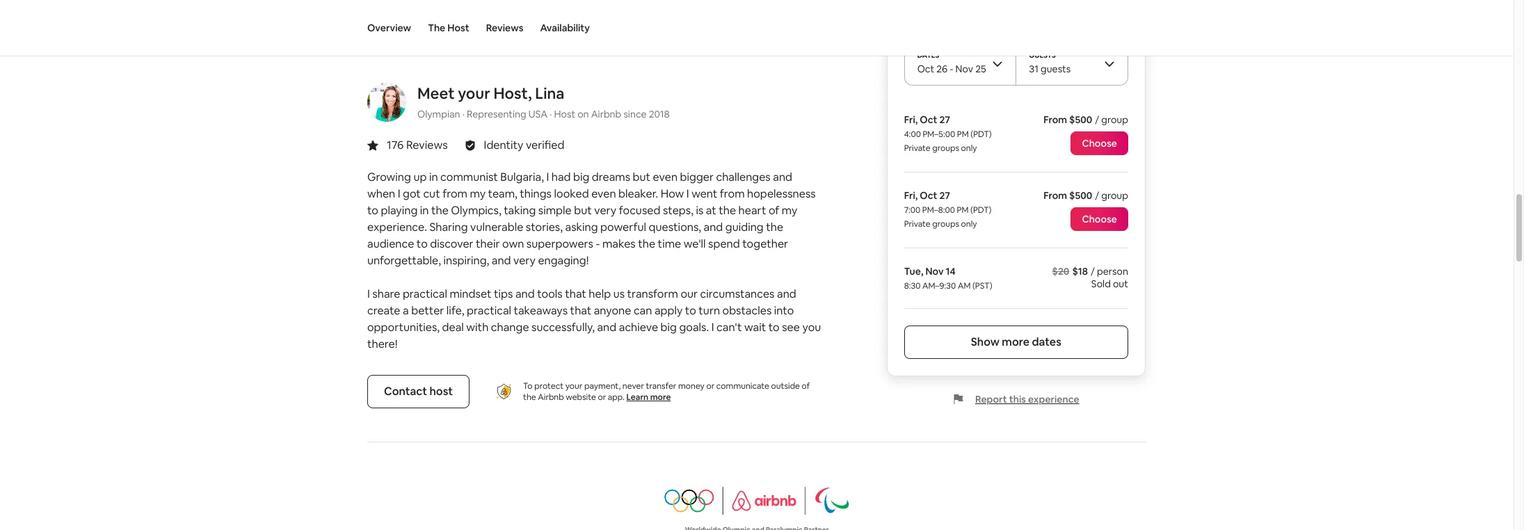 Task type: locate. For each thing, give the bounding box(es) containing it.
$20 $18 / person sold out
[[1052, 265, 1129, 290]]

2 choose link from the top
[[1071, 207, 1129, 231]]

0 vertical spatial from
[[1044, 113, 1067, 126]]

choose
[[1082, 137, 1117, 150], [1082, 213, 1117, 225]]

1 vertical spatial host
[[554, 108, 576, 120]]

fri,
[[904, 113, 918, 126], [904, 189, 918, 202]]

1 groups from the top
[[933, 143, 960, 154]]

in
[[429, 170, 438, 184], [420, 203, 429, 218]]

0 vertical spatial that
[[565, 287, 586, 301]]

176
[[387, 138, 404, 152]]

to down "when"
[[367, 203, 379, 218]]

0 horizontal spatial -
[[596, 237, 600, 251]]

airbnb inside to protect your payment, never transfer money or communicate outside of the airbnb website or app.
[[538, 392, 564, 403]]

that left help
[[565, 287, 586, 301]]

of
[[769, 203, 780, 218], [802, 381, 810, 392]]

the left the 'website'
[[523, 392, 536, 403]]

can't
[[717, 320, 742, 335]]

1 vertical spatial in
[[420, 203, 429, 218]]

only inside fri, oct 27 4:00 pm–5:00 pm (pdt) private groups only
[[961, 143, 977, 154]]

group
[[1102, 113, 1129, 126], [1102, 189, 1129, 202]]

0 vertical spatial -
[[950, 63, 954, 75]]

1 vertical spatial that
[[570, 303, 592, 318]]

nov left the 25
[[956, 63, 974, 75]]

and down at
[[704, 220, 723, 234]]

(pdt) inside fri, oct 27 4:00 pm–5:00 pm (pdt) private groups only
[[971, 129, 992, 140]]

host
[[430, 384, 453, 399]]

0 vertical spatial fri,
[[904, 113, 918, 126]]

0 vertical spatial (pdt)
[[971, 129, 992, 140]]

transfer
[[646, 381, 677, 392]]

1 vertical spatial your
[[566, 381, 583, 392]]

more right learn
[[650, 392, 671, 403]]

practical up better
[[403, 287, 447, 301]]

oct for -
[[918, 63, 935, 75]]

big
[[573, 170, 590, 184], [661, 320, 677, 335]]

of inside growing up in communist bulgaria, i had big dreams but even bigger challenges and when i got cut from my team, things looked even bleaker. how i went from hopelessness to playing in the olympics, taking simple but very focused steps,  is at the heart of my experience. sharing vulnerable stories, asking powerful questions, and guiding the audience to discover their own superpowers - makes the time we'll spend together unforgettable, inspiring, and very engaging!
[[769, 203, 780, 218]]

fri, inside fri, oct 27 4:00 pm–5:00 pm (pdt) private groups only
[[904, 113, 918, 126]]

2 only from the top
[[961, 218, 977, 230]]

that up successfully,
[[570, 303, 592, 318]]

1 vertical spatial even
[[592, 186, 616, 201]]

1 from from the left
[[443, 186, 468, 201]]

1 vertical spatial but
[[574, 203, 592, 218]]

1 vertical spatial fri,
[[904, 189, 918, 202]]

how
[[661, 186, 684, 201]]

from down communist
[[443, 186, 468, 201]]

2 fri, from the top
[[904, 189, 918, 202]]

0 vertical spatial $500
[[1070, 113, 1093, 126]]

0 horizontal spatial airbnb
[[538, 392, 564, 403]]

only for fri, oct 27 4:00 pm–5:00 pm (pdt) private groups only
[[961, 143, 977, 154]]

your inside meet your host, lina olympian · representing usa · host on airbnb since 2018
[[458, 83, 490, 103]]

private down 4:00
[[904, 143, 931, 154]]

team,
[[488, 186, 518, 201]]

heart
[[739, 203, 766, 218]]

private for fri, oct 27 7:00 pm–8:00 pm (pdt) private groups only
[[904, 218, 931, 230]]

big inside "i share practical mindset tips and tools that help us transform our circumstances and create a better life, practical takeaways that anyone can apply to turn obstacles into opportunities, deal with change successfully, and achieve big goals. i can't wait to see you there!"
[[661, 320, 677, 335]]

1 vertical spatial of
[[802, 381, 810, 392]]

private
[[904, 143, 931, 154], [904, 218, 931, 230]]

identity
[[484, 138, 524, 152]]

the host button
[[428, 0, 469, 56]]

1 horizontal spatial big
[[661, 320, 677, 335]]

0 horizontal spatial even
[[592, 186, 616, 201]]

1 vertical spatial -
[[596, 237, 600, 251]]

a
[[403, 303, 409, 318]]

representing
[[467, 108, 527, 120]]

but up asking
[[574, 203, 592, 218]]

1 horizontal spatial more
[[1002, 335, 1030, 349]]

1 vertical spatial my
[[782, 203, 798, 218]]

your up representing
[[458, 83, 490, 103]]

out
[[1113, 278, 1129, 290]]

oct
[[918, 63, 935, 75], [920, 113, 938, 126], [920, 189, 938, 202]]

learn more about the host, lina. image
[[367, 83, 406, 122], [367, 83, 406, 122]]

0 vertical spatial private
[[904, 143, 931, 154]]

reviews
[[486, 22, 524, 34], [406, 138, 448, 152]]

choose link for fri, oct 27 4:00 pm–5:00 pm (pdt) private groups only
[[1071, 131, 1129, 155]]

2 groups from the top
[[933, 218, 960, 230]]

1 vertical spatial group
[[1102, 189, 1129, 202]]

or right money
[[707, 381, 715, 392]]

8:30
[[904, 280, 921, 292]]

pm inside fri, oct 27 4:00 pm–5:00 pm (pdt) private groups only
[[957, 129, 969, 140]]

1 vertical spatial (pdt)
[[971, 205, 992, 216]]

private inside fri, oct 27 4:00 pm–5:00 pm (pdt) private groups only
[[904, 143, 931, 154]]

1 vertical spatial more
[[650, 392, 671, 403]]

(pdt)
[[971, 129, 992, 140], [971, 205, 992, 216]]

from down 'challenges'
[[720, 186, 745, 201]]

am–9:30
[[923, 280, 956, 292]]

see
[[782, 320, 800, 335]]

and
[[773, 170, 793, 184], [704, 220, 723, 234], [492, 253, 511, 268], [516, 287, 535, 301], [777, 287, 797, 301], [597, 320, 617, 335]]

and right tips
[[516, 287, 535, 301]]

private down 7:00
[[904, 218, 931, 230]]

1 vertical spatial choose link
[[1071, 207, 1129, 231]]

0 vertical spatial more
[[1002, 335, 1030, 349]]

of down hopelessness
[[769, 203, 780, 218]]

2 from from the top
[[1044, 189, 1067, 202]]

1 only from the top
[[961, 143, 977, 154]]

groups inside fri, oct 27 4:00 pm–5:00 pm (pdt) private groups only
[[933, 143, 960, 154]]

nov up am–9:30
[[926, 265, 944, 278]]

0 horizontal spatial host
[[448, 22, 469, 34]]

in down cut
[[420, 203, 429, 218]]

pm inside fri, oct 27 7:00 pm–8:00 pm (pdt) private groups only
[[957, 205, 969, 216]]

the left the time at the top
[[638, 237, 656, 251]]

0 vertical spatial but
[[633, 170, 651, 184]]

1 from from the top
[[1044, 113, 1067, 126]]

0 vertical spatial pm
[[957, 129, 969, 140]]

0 horizontal spatial of
[[769, 203, 780, 218]]

of right outside
[[802, 381, 810, 392]]

0 horizontal spatial ·
[[462, 108, 465, 120]]

asking
[[565, 220, 598, 234]]

audience
[[367, 237, 414, 251]]

airbnb right "on"
[[591, 108, 622, 120]]

lina
[[535, 83, 565, 103]]

1 choose link from the top
[[1071, 131, 1129, 155]]

1 fri, from the top
[[904, 113, 918, 126]]

1 horizontal spatial very
[[594, 203, 617, 218]]

groups inside fri, oct 27 7:00 pm–8:00 pm (pdt) private groups only
[[933, 218, 960, 230]]

1 (pdt) from the top
[[971, 129, 992, 140]]

1 vertical spatial pm
[[957, 205, 969, 216]]

host inside button
[[448, 22, 469, 34]]

0 horizontal spatial but
[[574, 203, 592, 218]]

you
[[803, 320, 821, 335]]

airbnb right to on the bottom left of the page
[[538, 392, 564, 403]]

reviews right "the host"
[[486, 22, 524, 34]]

never
[[623, 381, 644, 392]]

in right up
[[429, 170, 438, 184]]

even
[[653, 170, 678, 184], [592, 186, 616, 201]]

oct down dates
[[918, 63, 935, 75]]

growing
[[367, 170, 411, 184]]

choose for fri, oct 27 7:00 pm–8:00 pm (pdt) private groups only
[[1082, 213, 1117, 225]]

more right show
[[1002, 335, 1030, 349]]

0 horizontal spatial more
[[650, 392, 671, 403]]

even down dreams
[[592, 186, 616, 201]]

is
[[696, 203, 704, 218]]

oct up pm–8:00
[[920, 189, 938, 202]]

1 27 from the top
[[940, 113, 950, 126]]

identity verified
[[484, 138, 565, 152]]

groups for fri, oct 27 4:00 pm–5:00 pm (pdt) private groups only
[[933, 143, 960, 154]]

- right 26
[[950, 63, 954, 75]]

1 vertical spatial nov
[[926, 265, 944, 278]]

1 vertical spatial practical
[[467, 303, 511, 318]]

fri, up 7:00
[[904, 189, 918, 202]]

to left see
[[769, 320, 780, 335]]

oct inside dates oct 26 - nov 25
[[918, 63, 935, 75]]

my up olympics,
[[470, 186, 486, 201]]

big down apply
[[661, 320, 677, 335]]

(pdt) inside fri, oct 27 7:00 pm–8:00 pm (pdt) private groups only
[[971, 205, 992, 216]]

2 27 from the top
[[940, 189, 950, 202]]

the inside to protect your payment, never transfer money or communicate outside of the airbnb website or app.
[[523, 392, 536, 403]]

turn
[[699, 303, 720, 318]]

1 pm from the top
[[957, 129, 969, 140]]

0 vertical spatial your
[[458, 83, 490, 103]]

/
[[1095, 113, 1100, 126], [1095, 189, 1100, 202], [1091, 265, 1095, 278]]

1 horizontal spatial practical
[[467, 303, 511, 318]]

1 horizontal spatial from
[[720, 186, 745, 201]]

0 vertical spatial of
[[769, 203, 780, 218]]

the up "together"
[[766, 220, 784, 234]]

1 horizontal spatial ·
[[550, 108, 552, 120]]

0 vertical spatial oct
[[918, 63, 935, 75]]

fri, inside fri, oct 27 7:00 pm–8:00 pm (pdt) private groups only
[[904, 189, 918, 202]]

from
[[443, 186, 468, 201], [720, 186, 745, 201]]

group for fri, oct 27 7:00 pm–8:00 pm (pdt) private groups only
[[1102, 189, 1129, 202]]

to
[[367, 203, 379, 218], [417, 237, 428, 251], [685, 303, 696, 318], [769, 320, 780, 335]]

1 horizontal spatial of
[[802, 381, 810, 392]]

7:00
[[904, 205, 921, 216]]

very down own
[[514, 253, 536, 268]]

0 horizontal spatial your
[[458, 83, 490, 103]]

practical up with
[[467, 303, 511, 318]]

0 vertical spatial /
[[1095, 113, 1100, 126]]

at
[[706, 203, 717, 218]]

1 vertical spatial $500
[[1070, 189, 1093, 202]]

we'll
[[684, 237, 706, 251]]

27 up pm–8:00
[[940, 189, 950, 202]]

own
[[502, 237, 524, 251]]

makes
[[603, 237, 636, 251]]

groups down pm–8:00
[[933, 218, 960, 230]]

i right how
[[687, 186, 689, 201]]

fri, up 4:00
[[904, 113, 918, 126]]

1 vertical spatial big
[[661, 320, 677, 335]]

groups for fri, oct 27 7:00 pm–8:00 pm (pdt) private groups only
[[933, 218, 960, 230]]

pm right pm–8:00
[[957, 205, 969, 216]]

1 vertical spatial very
[[514, 253, 536, 268]]

- inside growing up in communist bulgaria, i had big dreams but even bigger challenges and when i got cut from my team, things looked even bleaker. how i went from hopelessness to playing in the olympics, taking simple but very focused steps,  is at the heart of my experience. sharing vulnerable stories, asking powerful questions, and guiding the audience to discover their own superpowers - makes the time we'll spend together unforgettable, inspiring, and very engaging!
[[596, 237, 600, 251]]

fri, for fri, oct 27 7:00 pm–8:00 pm (pdt) private groups only
[[904, 189, 918, 202]]

1 vertical spatial airbnb
[[538, 392, 564, 403]]

choose link for fri, oct 27 7:00 pm–8:00 pm (pdt) private groups only
[[1071, 207, 1129, 231]]

pm–5:00
[[923, 129, 956, 140]]

0 horizontal spatial reviews
[[406, 138, 448, 152]]

1 vertical spatial /
[[1095, 189, 1100, 202]]

1 horizontal spatial my
[[782, 203, 798, 218]]

27 inside fri, oct 27 7:00 pm–8:00 pm (pdt) private groups only
[[940, 189, 950, 202]]

communist
[[441, 170, 498, 184]]

2 from $500 / group from the top
[[1044, 189, 1129, 202]]

1 private from the top
[[904, 143, 931, 154]]

our
[[681, 287, 698, 301]]

private inside fri, oct 27 7:00 pm–8:00 pm (pdt) private groups only
[[904, 218, 931, 230]]

only for fri, oct 27 7:00 pm–8:00 pm (pdt) private groups only
[[961, 218, 977, 230]]

1 choose from the top
[[1082, 137, 1117, 150]]

2 $500 from the top
[[1070, 189, 1093, 202]]

bulgaria,
[[501, 170, 544, 184]]

1 horizontal spatial reviews
[[486, 22, 524, 34]]

0 vertical spatial groups
[[933, 143, 960, 154]]

1 vertical spatial 27
[[940, 189, 950, 202]]

2 vertical spatial /
[[1091, 265, 1095, 278]]

groups down pm–5:00 at right
[[933, 143, 960, 154]]

(pdt) right pm–5:00 at right
[[971, 129, 992, 140]]

0 vertical spatial nov
[[956, 63, 974, 75]]

2 choose from the top
[[1082, 213, 1117, 225]]

0 vertical spatial practical
[[403, 287, 447, 301]]

meet
[[417, 83, 455, 103]]

2 pm from the top
[[957, 205, 969, 216]]

outside
[[771, 381, 800, 392]]

27 inside fri, oct 27 4:00 pm–5:00 pm (pdt) private groups only
[[940, 113, 950, 126]]

1 group from the top
[[1102, 113, 1129, 126]]

0 vertical spatial from $500 / group
[[1044, 113, 1129, 126]]

things
[[520, 186, 552, 201]]

can
[[634, 303, 652, 318]]

i
[[547, 170, 549, 184], [398, 186, 401, 201], [687, 186, 689, 201], [367, 287, 370, 301], [712, 320, 714, 335]]

my
[[470, 186, 486, 201], [782, 203, 798, 218]]

0 vertical spatial big
[[573, 170, 590, 184]]

host right the
[[448, 22, 469, 34]]

(pdt) for fri, oct 27 7:00 pm–8:00 pm (pdt) private groups only
[[971, 205, 992, 216]]

even up how
[[653, 170, 678, 184]]

/ inside $20 $18 / person sold out
[[1091, 265, 1095, 278]]

0 vertical spatial even
[[653, 170, 678, 184]]

2 vertical spatial oct
[[920, 189, 938, 202]]

anyone
[[594, 303, 631, 318]]

dates
[[918, 51, 940, 60]]

1 horizontal spatial -
[[950, 63, 954, 75]]

challenges
[[716, 170, 771, 184]]

very up powerful
[[594, 203, 617, 218]]

1 horizontal spatial host
[[554, 108, 576, 120]]

2 (pdt) from the top
[[971, 205, 992, 216]]

2 group from the top
[[1102, 189, 1129, 202]]

1 horizontal spatial nov
[[956, 63, 974, 75]]

more
[[1002, 335, 1030, 349], [650, 392, 671, 403]]

1 · from the left
[[462, 108, 465, 120]]

0 vertical spatial airbnb
[[591, 108, 622, 120]]

1 vertical spatial from $500 / group
[[1044, 189, 1129, 202]]

that
[[565, 287, 586, 301], [570, 303, 592, 318]]

the down cut
[[431, 203, 449, 218]]

0 vertical spatial host
[[448, 22, 469, 34]]

0 horizontal spatial big
[[573, 170, 590, 184]]

money
[[678, 381, 705, 392]]

0 horizontal spatial nov
[[926, 265, 944, 278]]

0 vertical spatial group
[[1102, 113, 1129, 126]]

pm for fri, oct 27 7:00 pm–8:00 pm (pdt) private groups only
[[957, 205, 969, 216]]

· right olympian
[[462, 108, 465, 120]]

only up tue, nov 14 8:30 am–9:30 am (pst)
[[961, 218, 977, 230]]

27 up pm–5:00 at right
[[940, 113, 950, 126]]

1 horizontal spatial airbnb
[[591, 108, 622, 120]]

pm right pm–5:00 at right
[[957, 129, 969, 140]]

1 from $500 / group from the top
[[1044, 113, 1129, 126]]

0 vertical spatial very
[[594, 203, 617, 218]]

0 vertical spatial choose link
[[1071, 131, 1129, 155]]

1 vertical spatial choose
[[1082, 213, 1117, 225]]

1 $500 from the top
[[1070, 113, 1093, 126]]

us
[[613, 287, 625, 301]]

overview
[[367, 22, 411, 34]]

1 horizontal spatial or
[[707, 381, 715, 392]]

1 horizontal spatial your
[[566, 381, 583, 392]]

from for fri, oct 27 7:00 pm–8:00 pm (pdt) private groups only
[[1044, 189, 1067, 202]]

reviews right 176
[[406, 138, 448, 152]]

0 vertical spatial choose
[[1082, 137, 1117, 150]]

2 private from the top
[[904, 218, 931, 230]]

and up hopelessness
[[773, 170, 793, 184]]

my down hopelessness
[[782, 203, 798, 218]]

0 horizontal spatial practical
[[403, 287, 447, 301]]

to down our
[[685, 303, 696, 318]]

contact
[[384, 384, 427, 399]]

2018
[[649, 108, 670, 120]]

0 horizontal spatial from
[[443, 186, 468, 201]]

but up bleaker.
[[633, 170, 651, 184]]

1 vertical spatial reviews
[[406, 138, 448, 152]]

airbnb
[[591, 108, 622, 120], [538, 392, 564, 403]]

playing
[[381, 203, 418, 218]]

· right usa
[[550, 108, 552, 120]]

0 vertical spatial my
[[470, 186, 486, 201]]

from $500 / group for fri, oct 27 7:00 pm–8:00 pm (pdt) private groups only
[[1044, 189, 1129, 202]]

big up the looked
[[573, 170, 590, 184]]

1 vertical spatial only
[[961, 218, 977, 230]]

to up unforgettable,
[[417, 237, 428, 251]]

wait
[[745, 320, 766, 335]]

only up fri, oct 27 7:00 pm–8:00 pm (pdt) private groups only
[[961, 143, 977, 154]]

am
[[958, 280, 971, 292]]

or
[[707, 381, 715, 392], [598, 392, 606, 403]]

host left "on"
[[554, 108, 576, 120]]

report this experience
[[976, 393, 1080, 406]]

0 vertical spatial reviews
[[486, 22, 524, 34]]

(pdt) right pm–8:00
[[971, 205, 992, 216]]

0 vertical spatial only
[[961, 143, 977, 154]]

and down own
[[492, 253, 511, 268]]

experience.
[[367, 220, 427, 234]]

only inside fri, oct 27 7:00 pm–8:00 pm (pdt) private groups only
[[961, 218, 977, 230]]

0 vertical spatial 27
[[940, 113, 950, 126]]

1 vertical spatial from
[[1044, 189, 1067, 202]]

their
[[476, 237, 500, 251]]

host
[[448, 22, 469, 34], [554, 108, 576, 120]]

1 vertical spatial oct
[[920, 113, 938, 126]]

oct inside fri, oct 27 4:00 pm–5:00 pm (pdt) private groups only
[[920, 113, 938, 126]]

oct inside fri, oct 27 7:00 pm–8:00 pm (pdt) private groups only
[[920, 189, 938, 202]]

1 vertical spatial groups
[[933, 218, 960, 230]]

i left had
[[547, 170, 549, 184]]

this
[[1009, 393, 1026, 406]]

1 vertical spatial private
[[904, 218, 931, 230]]

opportunities,
[[367, 320, 440, 335]]

- left the makes
[[596, 237, 600, 251]]

your right protect on the left bottom of the page
[[566, 381, 583, 392]]

2 from from the left
[[720, 186, 745, 201]]

had
[[552, 170, 571, 184]]

or left app.
[[598, 392, 606, 403]]

oct up pm–5:00 at right
[[920, 113, 938, 126]]

powerful
[[601, 220, 646, 234]]

27 for fri, oct 27 4:00 pm–5:00 pm (pdt) private groups only
[[940, 113, 950, 126]]



Task type: vqa. For each thing, say whether or not it's contained in the screenshot.
drinks.
no



Task type: describe. For each thing, give the bounding box(es) containing it.
usa
[[529, 108, 548, 120]]

big inside growing up in communist bulgaria, i had big dreams but even bigger challenges and when i got cut from my team, things looked even bleaker. how i went from hopelessness to playing in the olympics, taking simple but very focused steps,  is at the heart of my experience. sharing vulnerable stories, asking powerful questions, and guiding the audience to discover their own superpowers - makes the time we'll spend together unforgettable, inspiring, and very engaging!
[[573, 170, 590, 184]]

availability
[[540, 22, 590, 34]]

2 · from the left
[[550, 108, 552, 120]]

availability button
[[540, 0, 590, 56]]

$18
[[1073, 265, 1088, 278]]

$20
[[1052, 265, 1070, 278]]

tools
[[537, 287, 563, 301]]

mindset
[[450, 287, 492, 301]]

fri, oct 27 7:00 pm–8:00 pm (pdt) private groups only
[[904, 189, 992, 230]]

time
[[658, 237, 681, 251]]

inspiring,
[[444, 253, 489, 268]]

/ for fri, oct 27 4:00 pm–5:00 pm (pdt) private groups only
[[1095, 113, 1100, 126]]

up
[[414, 170, 427, 184]]

$500 for fri, oct 27 4:00 pm–5:00 pm (pdt) private groups only
[[1070, 113, 1093, 126]]

unforgettable,
[[367, 253, 441, 268]]

got
[[403, 186, 421, 201]]

on
[[578, 108, 589, 120]]

0 horizontal spatial very
[[514, 253, 536, 268]]

from $500 / group for fri, oct 27 4:00 pm–5:00 pm (pdt) private groups only
[[1044, 113, 1129, 126]]

into
[[774, 303, 794, 318]]

25
[[976, 63, 986, 75]]

oct for 7:00
[[920, 189, 938, 202]]

achieve
[[619, 320, 658, 335]]

dates oct 26 - nov 25
[[918, 51, 986, 75]]

since
[[624, 108, 647, 120]]

together
[[743, 237, 788, 251]]

1 horizontal spatial even
[[653, 170, 678, 184]]

looked
[[554, 186, 589, 201]]

of inside to protect your payment, never transfer money or communicate outside of the airbnb website or app.
[[802, 381, 810, 392]]

bleaker.
[[619, 186, 658, 201]]

i left got
[[398, 186, 401, 201]]

0 horizontal spatial or
[[598, 392, 606, 403]]

takeaways
[[514, 303, 568, 318]]

guests
[[1029, 51, 1056, 60]]

learn
[[627, 392, 649, 403]]

obstacles
[[723, 303, 772, 318]]

from for fri, oct 27 4:00 pm–5:00 pm (pdt) private groups only
[[1044, 113, 1067, 126]]

choose for fri, oct 27 4:00 pm–5:00 pm (pdt) private groups only
[[1082, 137, 1117, 150]]

i share practical mindset tips and tools that help us transform our circumstances and create a better life, practical takeaways that anyone can apply to turn obstacles into opportunities, deal with change successfully, and achieve big goals. i can't wait to see you there!
[[367, 287, 821, 351]]

transform
[[627, 287, 678, 301]]

learn more link
[[627, 392, 671, 403]]

31
[[1029, 63, 1039, 75]]

with
[[466, 320, 489, 335]]

i left 'can't'
[[712, 320, 714, 335]]

app.
[[608, 392, 625, 403]]

communicate
[[717, 381, 770, 392]]

went
[[692, 186, 718, 201]]

share
[[373, 287, 400, 301]]

and up into
[[777, 287, 797, 301]]

0 vertical spatial in
[[429, 170, 438, 184]]

tips
[[494, 287, 513, 301]]

olympian
[[417, 108, 460, 120]]

the
[[428, 22, 445, 34]]

guests 31 guests
[[1029, 51, 1071, 75]]

circumstances
[[700, 287, 775, 301]]

protect
[[535, 381, 564, 392]]

to
[[523, 381, 533, 392]]

reviews button
[[486, 0, 524, 56]]

taking
[[504, 203, 536, 218]]

guiding
[[726, 220, 764, 234]]

nov inside tue, nov 14 8:30 am–9:30 am (pst)
[[926, 265, 944, 278]]

simple
[[538, 203, 572, 218]]

sharing
[[430, 220, 468, 234]]

create
[[367, 303, 400, 318]]

i left share
[[367, 287, 370, 301]]

overview button
[[367, 0, 411, 56]]

0 horizontal spatial my
[[470, 186, 486, 201]]

host inside meet your host, lina olympian · representing usa · host on airbnb since 2018
[[554, 108, 576, 120]]

fri, for fri, oct 27 4:00 pm–5:00 pm (pdt) private groups only
[[904, 113, 918, 126]]

airbnb inside meet your host, lina olympian · representing usa · host on airbnb since 2018
[[591, 108, 622, 120]]

there!
[[367, 337, 398, 351]]

nov inside dates oct 26 - nov 25
[[956, 63, 974, 75]]

bigger
[[680, 170, 714, 184]]

person
[[1097, 265, 1129, 278]]

the right at
[[719, 203, 736, 218]]

private for fri, oct 27 4:00 pm–5:00 pm (pdt) private groups only
[[904, 143, 931, 154]]

contact host button
[[367, 375, 470, 408]]

group for fri, oct 27 4:00 pm–5:00 pm (pdt) private groups only
[[1102, 113, 1129, 126]]

report
[[976, 393, 1007, 406]]

1 horizontal spatial but
[[633, 170, 651, 184]]

$500 for fri, oct 27 7:00 pm–8:00 pm (pdt) private groups only
[[1070, 189, 1093, 202]]

engaging!
[[538, 253, 589, 268]]

when
[[367, 186, 395, 201]]

176 reviews
[[387, 138, 448, 152]]

- inside dates oct 26 - nov 25
[[950, 63, 954, 75]]

(pdt) for fri, oct 27 4:00 pm–5:00 pm (pdt) private groups only
[[971, 129, 992, 140]]

your inside to protect your payment, never transfer money or communicate outside of the airbnb website or app.
[[566, 381, 583, 392]]

hopelessness
[[747, 186, 816, 201]]

show
[[971, 335, 1000, 349]]

goals.
[[679, 320, 709, 335]]

more for learn
[[650, 392, 671, 403]]

pm for fri, oct 27 4:00 pm–5:00 pm (pdt) private groups only
[[957, 129, 969, 140]]

experience
[[1028, 393, 1080, 406]]

steps,
[[663, 203, 694, 218]]

host,
[[494, 83, 532, 103]]

payment,
[[584, 381, 621, 392]]

more for show
[[1002, 335, 1030, 349]]

tue,
[[904, 265, 924, 278]]

website
[[566, 392, 596, 403]]

(pst)
[[973, 280, 993, 292]]

stories,
[[526, 220, 563, 234]]

dreams
[[592, 170, 631, 184]]

life,
[[447, 303, 465, 318]]

14
[[946, 265, 956, 278]]

fri, oct 27 4:00 pm–5:00 pm (pdt) private groups only
[[904, 113, 992, 154]]

oct for 4:00
[[920, 113, 938, 126]]

27 for fri, oct 27 7:00 pm–8:00 pm (pdt) private groups only
[[940, 189, 950, 202]]

/ for fri, oct 27 7:00 pm–8:00 pm (pdt) private groups only
[[1095, 189, 1100, 202]]

and down anyone
[[597, 320, 617, 335]]



